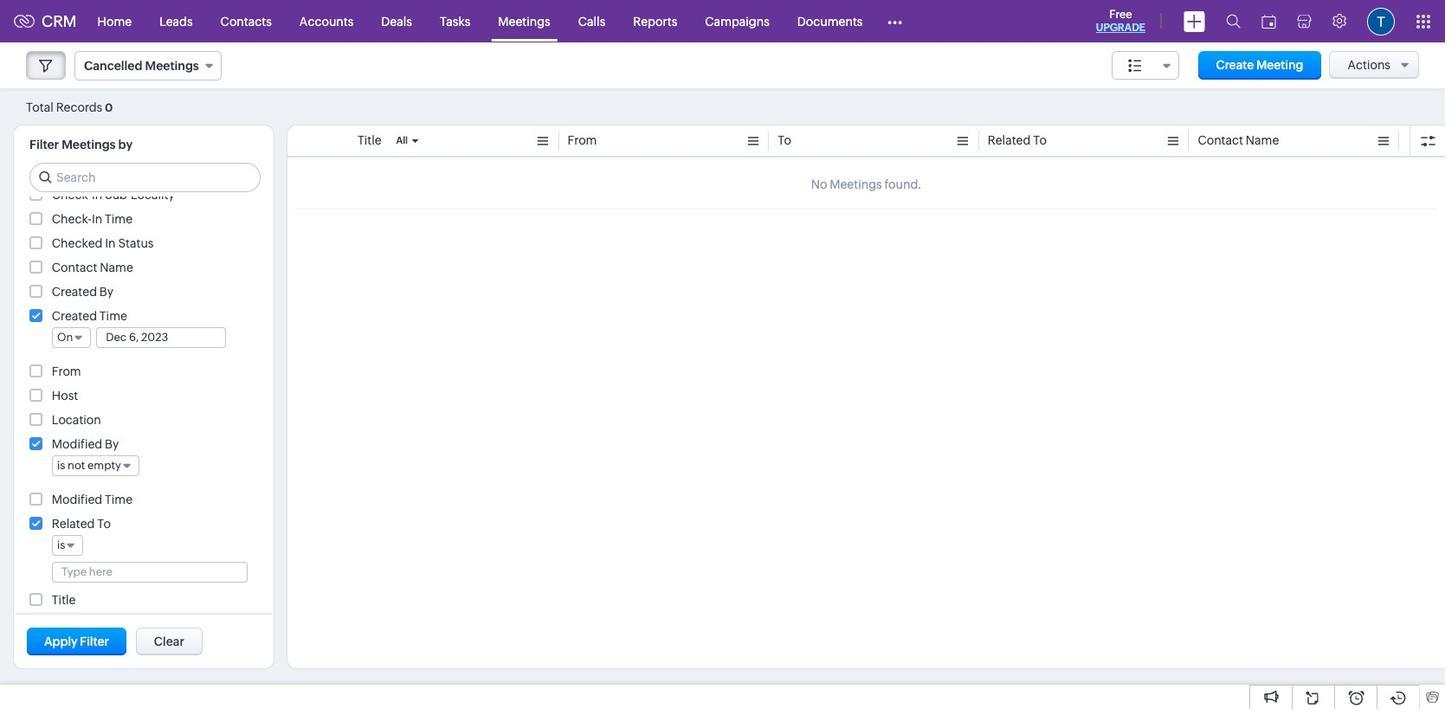 Task type: vqa. For each thing, say whether or not it's contained in the screenshot.
Modified Time's modified
yes



Task type: locate. For each thing, give the bounding box(es) containing it.
created up "created time"
[[52, 285, 97, 299]]

modified time
[[52, 493, 133, 507]]

time
[[105, 212, 133, 226], [99, 309, 127, 323], [105, 493, 133, 507]]

modified up not at the left bottom
[[52, 438, 102, 451]]

by up "created time"
[[99, 285, 114, 299]]

reports
[[634, 14, 678, 28]]

1 horizontal spatial filter
[[80, 635, 109, 649]]

title up apply
[[52, 593, 76, 607]]

calendar image
[[1262, 14, 1277, 28]]

1 vertical spatial related
[[52, 517, 95, 531]]

in
[[92, 188, 102, 202], [92, 212, 102, 226], [105, 237, 116, 250]]

checked in status
[[52, 237, 154, 250]]

is inside field
[[57, 539, 65, 552]]

0 horizontal spatial contact
[[52, 261, 97, 275]]

check-
[[52, 188, 92, 202], [52, 212, 92, 226]]

check- up check-in time
[[52, 188, 92, 202]]

0 horizontal spatial title
[[52, 593, 76, 607]]

0 vertical spatial contact
[[1199, 133, 1244, 147]]

0 horizontal spatial name
[[100, 261, 133, 275]]

1 vertical spatial modified
[[52, 493, 102, 507]]

modified for modified by
[[52, 438, 102, 451]]

deals
[[381, 14, 412, 28]]

to
[[778, 133, 792, 147], [1034, 133, 1047, 147], [97, 517, 111, 531]]

1 vertical spatial from
[[52, 365, 81, 379]]

0 vertical spatial created
[[52, 285, 97, 299]]

check- for check-in time
[[52, 212, 92, 226]]

calls
[[579, 14, 606, 28]]

in for status
[[105, 237, 116, 250]]

2 vertical spatial in
[[105, 237, 116, 250]]

apply filter
[[44, 635, 109, 649]]

in left the sub-
[[92, 188, 102, 202]]

1 vertical spatial created
[[52, 309, 97, 323]]

1 vertical spatial contact name
[[52, 261, 133, 275]]

filter down total
[[29, 138, 59, 152]]

2 horizontal spatial meetings
[[498, 14, 551, 28]]

2 created from the top
[[52, 309, 97, 323]]

2 modified from the top
[[52, 493, 102, 507]]

related to
[[988, 133, 1047, 147], [52, 517, 111, 531]]

time for modified time
[[105, 493, 133, 507]]

1 created from the top
[[52, 285, 97, 299]]

modified
[[52, 438, 102, 451], [52, 493, 102, 507]]

2 vertical spatial time
[[105, 493, 133, 507]]

home link
[[84, 0, 146, 42]]

is for is not empty
[[57, 459, 65, 472]]

title left all
[[358, 133, 382, 147]]

1 horizontal spatial meetings
[[145, 59, 199, 73]]

time down the sub-
[[105, 212, 133, 226]]

is field
[[52, 535, 84, 556]]

is
[[57, 459, 65, 472], [57, 539, 65, 552]]

status
[[118, 237, 154, 250]]

1 vertical spatial name
[[100, 261, 133, 275]]

search element
[[1216, 0, 1252, 42]]

create meeting
[[1217, 58, 1304, 72]]

0 vertical spatial related to
[[988, 133, 1047, 147]]

contact name
[[1199, 133, 1280, 147], [52, 261, 133, 275]]

meetings
[[498, 14, 551, 28], [145, 59, 199, 73], [62, 138, 116, 152]]

0 horizontal spatial related
[[52, 517, 95, 531]]

total records 0
[[26, 100, 113, 114]]

contact down "create"
[[1199, 133, 1244, 147]]

host
[[52, 389, 78, 403]]

0 vertical spatial in
[[92, 188, 102, 202]]

1 vertical spatial filter
[[80, 635, 109, 649]]

0 vertical spatial is
[[57, 459, 65, 472]]

calls link
[[565, 0, 620, 42]]

contacts
[[221, 14, 272, 28]]

1 horizontal spatial contact
[[1199, 133, 1244, 147]]

checked
[[52, 237, 103, 250]]

1 vertical spatial related to
[[52, 517, 111, 531]]

0 vertical spatial by
[[99, 285, 114, 299]]

clear
[[154, 635, 184, 649]]

location
[[52, 413, 101, 427]]

all
[[396, 135, 408, 146]]

free
[[1110, 8, 1133, 21]]

title
[[358, 133, 382, 147], [52, 593, 76, 607]]

leads link
[[146, 0, 207, 42]]

name
[[1247, 133, 1280, 147], [100, 261, 133, 275]]

apply filter button
[[27, 628, 126, 656]]

1 vertical spatial by
[[105, 438, 119, 451]]

0 horizontal spatial filter
[[29, 138, 59, 152]]

meetings down leads
[[145, 59, 199, 73]]

1 vertical spatial time
[[99, 309, 127, 323]]

contact
[[1199, 133, 1244, 147], [52, 261, 97, 275]]

contact name down "create"
[[1199, 133, 1280, 147]]

0 vertical spatial title
[[358, 133, 382, 147]]

is for is
[[57, 539, 65, 552]]

0 vertical spatial time
[[105, 212, 133, 226]]

name down 'checked in status'
[[100, 261, 133, 275]]

documents
[[798, 14, 863, 28]]

1 vertical spatial meetings
[[145, 59, 199, 73]]

is left not at the left bottom
[[57, 459, 65, 472]]

time for created time
[[99, 309, 127, 323]]

created up on field
[[52, 309, 97, 323]]

is inside field
[[57, 459, 65, 472]]

name down create meeting button
[[1247, 133, 1280, 147]]

0 vertical spatial from
[[568, 133, 597, 147]]

0 vertical spatial check-
[[52, 188, 92, 202]]

size image
[[1129, 58, 1142, 74]]

tasks
[[440, 14, 471, 28]]

profile image
[[1368, 7, 1396, 35]]

contact down "checked"
[[52, 261, 97, 275]]

0 horizontal spatial related to
[[52, 517, 111, 531]]

empty
[[87, 459, 121, 472]]

filter inside button
[[80, 635, 109, 649]]

check- up "checked"
[[52, 212, 92, 226]]

1 modified from the top
[[52, 438, 102, 451]]

reports link
[[620, 0, 692, 42]]

documents link
[[784, 0, 877, 42]]

1 is from the top
[[57, 459, 65, 472]]

create menu image
[[1184, 11, 1206, 32]]

2 vertical spatial meetings
[[62, 138, 116, 152]]

created by
[[52, 285, 114, 299]]

is down modified time at left
[[57, 539, 65, 552]]

modified down not at the left bottom
[[52, 493, 102, 507]]

in up 'checked in status'
[[92, 212, 102, 226]]

1 vertical spatial is
[[57, 539, 65, 552]]

not
[[68, 459, 85, 472]]

filter right apply
[[80, 635, 109, 649]]

0 vertical spatial contact name
[[1199, 133, 1280, 147]]

1 vertical spatial in
[[92, 212, 102, 226]]

1 check- from the top
[[52, 188, 92, 202]]

check- for check-in sub-locality
[[52, 188, 92, 202]]

meetings inside field
[[145, 59, 199, 73]]

Cancelled Meetings field
[[75, 51, 222, 81]]

1 horizontal spatial from
[[568, 133, 597, 147]]

Search text field
[[30, 164, 260, 191]]

by for modified by
[[105, 438, 119, 451]]

by up empty
[[105, 438, 119, 451]]

contact name up created by
[[52, 261, 133, 275]]

check-in time
[[52, 212, 133, 226]]

0 vertical spatial related
[[988, 133, 1031, 147]]

2 is from the top
[[57, 539, 65, 552]]

meetings left calls
[[498, 14, 551, 28]]

create
[[1217, 58, 1255, 72]]

create menu element
[[1174, 0, 1216, 42]]

from
[[568, 133, 597, 147], [52, 365, 81, 379]]

0 horizontal spatial meetings
[[62, 138, 116, 152]]

by for created by
[[99, 285, 114, 299]]

crm link
[[14, 12, 77, 30]]

in left status
[[105, 237, 116, 250]]

actions
[[1348, 58, 1391, 72]]

meetings for cancelled meetings
[[145, 59, 199, 73]]

contacts link
[[207, 0, 286, 42]]

2 check- from the top
[[52, 212, 92, 226]]

None field
[[1112, 51, 1180, 80]]

created
[[52, 285, 97, 299], [52, 309, 97, 323]]

meetings left the by
[[62, 138, 116, 152]]

1 horizontal spatial title
[[358, 133, 382, 147]]

time down empty
[[105, 493, 133, 507]]

1 vertical spatial check-
[[52, 212, 92, 226]]

0 vertical spatial name
[[1247, 133, 1280, 147]]

time down created by
[[99, 309, 127, 323]]

related
[[988, 133, 1031, 147], [52, 517, 95, 531]]

by
[[99, 285, 114, 299], [105, 438, 119, 451]]

filter
[[29, 138, 59, 152], [80, 635, 109, 649]]

0 vertical spatial modified
[[52, 438, 102, 451]]



Task type: describe. For each thing, give the bounding box(es) containing it.
1 horizontal spatial to
[[778, 133, 792, 147]]

1 horizontal spatial related to
[[988, 133, 1047, 147]]

created for created by
[[52, 285, 97, 299]]

is not empty field
[[52, 456, 139, 477]]

0 horizontal spatial to
[[97, 517, 111, 531]]

modified for modified time
[[52, 493, 102, 507]]

accounts
[[300, 14, 354, 28]]

tasks link
[[426, 0, 485, 42]]

0 horizontal spatial from
[[52, 365, 81, 379]]

home
[[98, 14, 132, 28]]

meetings link
[[485, 0, 565, 42]]

filter meetings by
[[29, 138, 133, 152]]

accounts link
[[286, 0, 368, 42]]

Other Modules field
[[877, 7, 914, 35]]

in for sub-
[[92, 188, 102, 202]]

2 horizontal spatial to
[[1034, 133, 1047, 147]]

campaigns link
[[692, 0, 784, 42]]

0 horizontal spatial contact name
[[52, 261, 133, 275]]

Type here text field
[[53, 563, 247, 582]]

meetings for filter meetings by
[[62, 138, 116, 152]]

in for time
[[92, 212, 102, 226]]

deals link
[[368, 0, 426, 42]]

0 vertical spatial filter
[[29, 138, 59, 152]]

is not empty
[[57, 459, 121, 472]]

apply
[[44, 635, 78, 649]]

MMM D, YYYY text field
[[97, 328, 225, 347]]

profile element
[[1358, 0, 1406, 42]]

search image
[[1227, 14, 1242, 29]]

1 horizontal spatial contact name
[[1199, 133, 1280, 147]]

cancelled
[[84, 59, 142, 73]]

records
[[56, 100, 102, 114]]

0
[[105, 101, 113, 114]]

1 horizontal spatial name
[[1247, 133, 1280, 147]]

0 vertical spatial meetings
[[498, 14, 551, 28]]

check-in sub-locality
[[52, 188, 175, 202]]

meeting
[[1257, 58, 1304, 72]]

total
[[26, 100, 54, 114]]

modified by
[[52, 438, 119, 451]]

locality
[[131, 188, 175, 202]]

On field
[[52, 327, 91, 348]]

1 vertical spatial contact
[[52, 261, 97, 275]]

created for created time
[[52, 309, 97, 323]]

leads
[[160, 14, 193, 28]]

campaigns
[[705, 14, 770, 28]]

on
[[57, 331, 73, 344]]

cancelled meetings
[[84, 59, 199, 73]]

free upgrade
[[1097, 8, 1146, 34]]

1 horizontal spatial related
[[988, 133, 1031, 147]]

crm
[[42, 12, 77, 30]]

1 vertical spatial title
[[52, 593, 76, 607]]

upgrade
[[1097, 22, 1146, 34]]

create meeting button
[[1199, 51, 1322, 80]]

by
[[118, 138, 133, 152]]

sub-
[[105, 188, 131, 202]]

created time
[[52, 309, 127, 323]]



